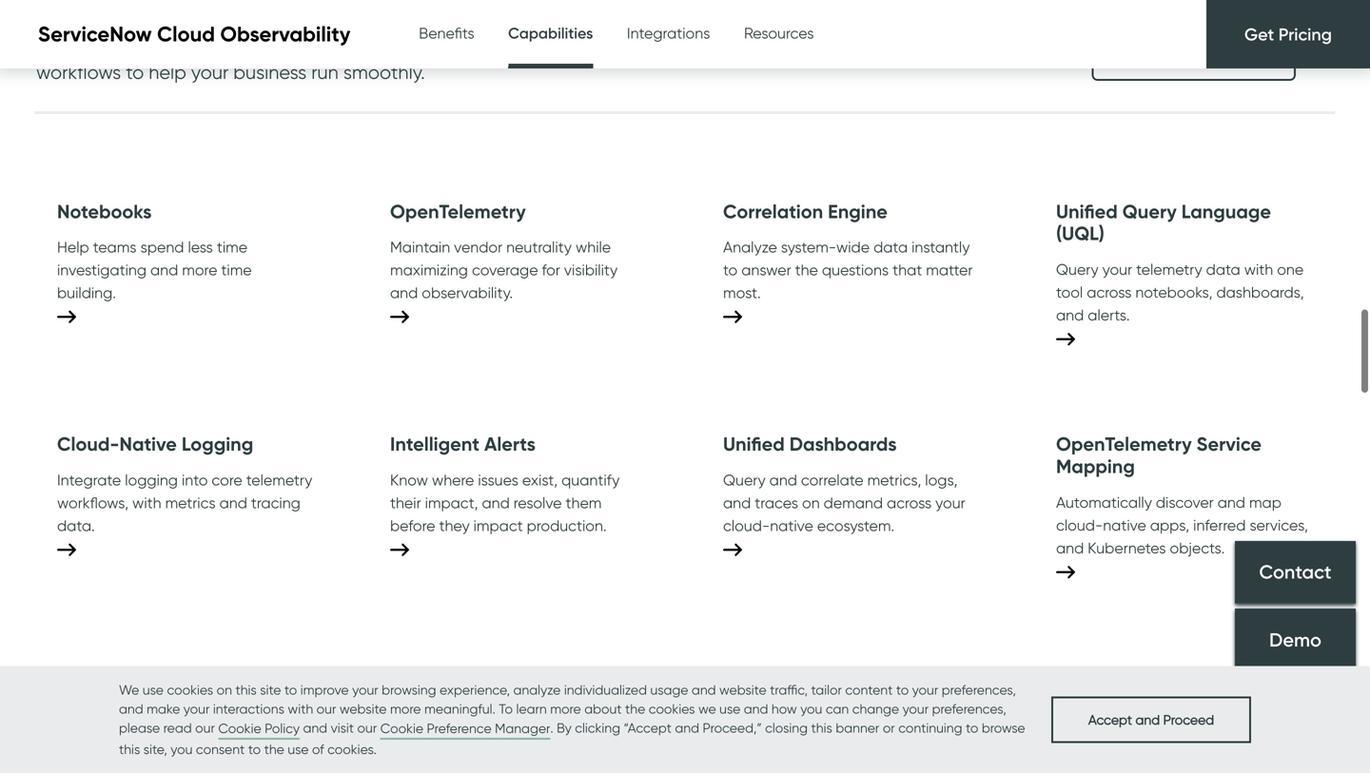 Task type: locate. For each thing, give the bounding box(es) containing it.
cookie down browsing
[[380, 721, 424, 737]]

across right the demand
[[887, 494, 932, 513]]

2 horizontal spatial our
[[357, 721, 377, 737]]

clicking
[[575, 721, 621, 737]]

change
[[853, 701, 900, 718]]

0 horizontal spatial logs,
[[272, 28, 313, 51]]

0 vertical spatial the
[[795, 261, 818, 280]]

query
[[1123, 200, 1177, 223], [1057, 260, 1099, 279], [723, 471, 766, 490]]

0 horizontal spatial across
[[887, 494, 932, 513]]

0 horizontal spatial cloud-
[[723, 517, 770, 535]]

1 horizontal spatial website
[[720, 682, 767, 699]]

integrations link
[[627, 0, 710, 67]]

1 horizontal spatial cloud
[[157, 21, 215, 47]]

and inside the query your telemetry data with one tool across notebooks, dashboards, and alerts.
[[1057, 306, 1084, 325]]

interactions
[[213, 701, 285, 718]]

data inside analyze system-wide data instantly to answer the questions that matter most.
[[874, 238, 908, 257]]

query right (uql)
[[1123, 200, 1177, 223]]

0 vertical spatial this
[[236, 682, 257, 699]]

1 horizontal spatial logs,
[[925, 471, 958, 490]]

1 horizontal spatial opentelemetry
[[1057, 433, 1192, 456]]

the
[[795, 261, 818, 280], [625, 701, 646, 718], [264, 742, 284, 758]]

1 horizontal spatial telemetry
[[1137, 260, 1203, 279]]

0 horizontal spatial use
[[143, 682, 164, 699]]

across inside query and correlate metrics, logs, and traces on demand across your cloud-native ecosystem.
[[887, 494, 932, 513]]

data inside the query your telemetry data with one tool across notebooks, dashboards, and alerts.
[[1207, 260, 1241, 279]]

on inside we use cookies on this site to improve your browsing experience, analyze individualized usage and website traffic, tailor content to your preferences, and make your interactions with our website more meaningful. to learn more about the cookies we use and how you can change your preferences, please read our
[[217, 682, 232, 699]]

usage
[[651, 682, 689, 699]]

opentelemetry for opentelemetry service mapping
[[1057, 433, 1192, 456]]

accept and proceed button
[[1052, 697, 1252, 744]]

0 vertical spatial cookies
[[167, 682, 213, 699]]

read
[[163, 721, 192, 737]]

we
[[699, 701, 716, 718]]

resolve
[[514, 494, 562, 513]]

0 vertical spatial data
[[874, 238, 908, 257]]

telemetry inside the query your telemetry data with one tool across notebooks, dashboards, and alerts.
[[1137, 260, 1203, 279]]

0 horizontal spatial metrics,
[[318, 28, 385, 51]]

0 vertical spatial use
[[143, 682, 164, 699]]

0 vertical spatial logs,
[[272, 28, 313, 51]]

0 horizontal spatial cookies
[[167, 682, 213, 699]]

1 vertical spatial website
[[340, 701, 387, 718]]

cloud-native logging
[[57, 433, 253, 456]]

on down correlate at the bottom right of page
[[802, 494, 820, 513]]

unified up the tool at the top of page
[[1057, 200, 1118, 223]]

1 horizontal spatial cloud-
[[1057, 516, 1103, 535]]

contact link
[[1235, 542, 1356, 604]]

metrics, up the demand
[[868, 471, 922, 490]]

0 horizontal spatial native
[[770, 517, 814, 535]]

and down the tool at the top of page
[[1057, 306, 1084, 325]]

help
[[149, 61, 186, 84]]

for
[[542, 261, 561, 280]]

2 vertical spatial use
[[288, 742, 309, 758]]

our down improve
[[317, 701, 336, 718]]

more down the less
[[182, 261, 217, 280]]

and right accept
[[1136, 712, 1160, 728]]

maximizing
[[390, 261, 468, 280]]

with left key
[[548, 28, 584, 51]]

unified
[[1057, 200, 1118, 223], [723, 433, 785, 456]]

2 horizontal spatial the
[[795, 261, 818, 280]]

1 horizontal spatial query
[[1057, 260, 1099, 279]]

you down read at the bottom of the page
[[171, 742, 193, 758]]

data up the that
[[874, 238, 908, 257]]

1 horizontal spatial use
[[288, 742, 309, 758]]

0 vertical spatial telemetry
[[1137, 260, 1203, 279]]

integrations
[[627, 24, 710, 42]]

1 horizontal spatial data
[[1207, 260, 1241, 279]]

with inside the query your telemetry data with one tool across notebooks, dashboards, and alerts.
[[1245, 260, 1274, 279]]

across up alerts.
[[1087, 283, 1132, 302]]

our right visit
[[357, 721, 377, 737]]

you down the tailor on the bottom right
[[801, 701, 823, 718]]

0 horizontal spatial the
[[264, 742, 284, 758]]

resources
[[744, 24, 814, 42]]

metrics, up the run
[[318, 28, 385, 51]]

along
[[493, 28, 543, 51]]

1 vertical spatial you
[[171, 742, 193, 758]]

make
[[147, 701, 180, 718]]

this up the interactions
[[236, 682, 257, 699]]

proceed
[[1164, 712, 1215, 728]]

telemetry up notebooks,
[[1137, 260, 1203, 279]]

query inside query and correlate metrics, logs, and traces on demand across your cloud-native ecosystem.
[[723, 471, 766, 490]]

1 horizontal spatial the
[[625, 701, 646, 718]]

1 vertical spatial logs,
[[925, 471, 958, 490]]

observability up the help
[[93, 28, 208, 51]]

continuing
[[899, 721, 963, 737]]

improve
[[301, 682, 349, 699]]

notebooks
[[57, 200, 152, 223]]

banner
[[836, 721, 880, 737]]

cloud- inside the automatically discover and map cloud-native apps, inferred services, and kubernetes objects.
[[1057, 516, 1103, 535]]

the up "accept at the bottom left of the page
[[625, 701, 646, 718]]

2 horizontal spatial query
[[1123, 200, 1177, 223]]

cookies down usage
[[649, 701, 695, 718]]

1 vertical spatial preferences,
[[932, 701, 1007, 718]]

go to servicenow account image
[[1318, 26, 1342, 50]]

observability.
[[422, 284, 513, 302]]

1 horizontal spatial our
[[317, 701, 336, 718]]

1 horizontal spatial on
[[802, 494, 820, 513]]

1 horizontal spatial you
[[801, 701, 823, 718]]

2 vertical spatial query
[[723, 471, 766, 490]]

metrics, inside 'cloud observability unifies logs, metrics, and traces, along with key workflows to help your business run smoothly.'
[[318, 28, 385, 51]]

dashboards
[[790, 433, 897, 456]]

0 horizontal spatial observability
[[93, 28, 208, 51]]

query inside the query your telemetry data with one tool across notebooks, dashboards, and alerts.
[[1057, 260, 1099, 279]]

0 vertical spatial on
[[802, 494, 820, 513]]

0 horizontal spatial you
[[171, 742, 193, 758]]

wide
[[837, 238, 870, 257]]

0 horizontal spatial more
[[182, 261, 217, 280]]

and left how
[[744, 701, 769, 718]]

cloud up the help
[[157, 21, 215, 47]]

cloud- down traces
[[723, 517, 770, 535]]

cookies up make
[[167, 682, 213, 699]]

2 cloud- from the left
[[723, 517, 770, 535]]

time
[[217, 238, 248, 257], [221, 261, 252, 280]]

logging
[[182, 433, 253, 456]]

cookie down the interactions
[[218, 721, 261, 737]]

0 horizontal spatial website
[[340, 701, 387, 718]]

and up of
[[303, 721, 328, 737]]

and down maximizing at top
[[390, 284, 418, 302]]

website up proceed," at the bottom right
[[720, 682, 767, 699]]

2 native from the left
[[770, 517, 814, 535]]

logging
[[125, 471, 178, 490]]

1 horizontal spatial metrics,
[[868, 471, 922, 490]]

more down browsing
[[390, 701, 421, 718]]

discover
[[1156, 493, 1214, 512]]

this down please
[[119, 742, 140, 758]]

the inside we use cookies on this site to improve your browsing experience, analyze individualized usage and website traffic, tailor content to your preferences, and make your interactions with our website more meaningful. to learn more about the cookies we use and how you can change your preferences, please read our
[[625, 701, 646, 718]]

use left of
[[288, 742, 309, 758]]

native inside query and correlate metrics, logs, and traces on demand across your cloud-native ecosystem.
[[770, 517, 814, 535]]

cloud- down automatically
[[1057, 516, 1103, 535]]

0 horizontal spatial cookie
[[218, 721, 261, 737]]

1 vertical spatial use
[[720, 701, 741, 718]]

2 horizontal spatial more
[[550, 701, 581, 718]]

demo link
[[1235, 609, 1356, 672]]

workflows
[[36, 61, 121, 84]]

cloud up 'workflows'
[[36, 28, 89, 51]]

policy
[[265, 721, 300, 737]]

resources link
[[744, 0, 814, 67]]

and inside . by clicking "accept and proceed," closing this banner or continuing to browse this site, you consent to the use of cookies.
[[675, 721, 700, 737]]

exist,
[[522, 471, 558, 490]]

questions
[[822, 261, 889, 280]]

and down "we"
[[675, 721, 700, 737]]

while
[[576, 238, 611, 257]]

intelligent alerts
[[390, 433, 536, 456]]

1 horizontal spatial this
[[236, 682, 257, 699]]

1 cloud- from the left
[[1057, 516, 1103, 535]]

website up visit
[[340, 701, 387, 718]]

data for correlation engine
[[874, 238, 908, 257]]

neutrality
[[506, 238, 572, 257]]

to left the help
[[126, 61, 144, 84]]

with up dashboards,
[[1245, 260, 1274, 279]]

1 horizontal spatial native
[[1103, 516, 1147, 535]]

1 vertical spatial on
[[217, 682, 232, 699]]

0 horizontal spatial telemetry
[[246, 471, 312, 490]]

content
[[846, 682, 893, 699]]

0 vertical spatial unified
[[1057, 200, 1118, 223]]

and inside cookie policy and visit our cookie preference manager
[[303, 721, 328, 737]]

impact,
[[425, 494, 478, 513]]

1 horizontal spatial unified
[[1057, 200, 1118, 223]]

query for dashboards
[[723, 471, 766, 490]]

1 vertical spatial unified
[[723, 433, 785, 456]]

about
[[585, 701, 622, 718]]

intelligent
[[390, 433, 480, 456]]

native down traces
[[770, 517, 814, 535]]

2 vertical spatial the
[[264, 742, 284, 758]]

and down "issues"
[[482, 494, 510, 513]]

1 vertical spatial metrics,
[[868, 471, 922, 490]]

opentelemetry for opentelemetry
[[390, 200, 526, 223]]

cloud-
[[1057, 516, 1103, 535], [723, 517, 770, 535]]

the down "system-"
[[795, 261, 818, 280]]

one
[[1278, 260, 1304, 279]]

capabilities link
[[508, 0, 593, 71]]

0 vertical spatial query
[[1123, 200, 1177, 223]]

to left the browse
[[966, 721, 979, 737]]

maintain vendor neutrality while maximizing coverage for visibility and observability.
[[390, 238, 618, 302]]

get pricing
[[1245, 24, 1333, 45]]

by
[[557, 721, 572, 737]]

1 vertical spatial the
[[625, 701, 646, 718]]

run
[[311, 61, 339, 84]]

telemetry up tracing
[[246, 471, 312, 490]]

opentelemetry inside opentelemetry service mapping
[[1057, 433, 1192, 456]]

1 horizontal spatial across
[[1087, 283, 1132, 302]]

unified inside unified query language (uql)
[[1057, 200, 1118, 223]]

2 horizontal spatial use
[[720, 701, 741, 718]]

instantly
[[912, 238, 970, 257]]

0 horizontal spatial cloud
[[36, 28, 89, 51]]

more
[[182, 261, 217, 280], [390, 701, 421, 718], [550, 701, 581, 718]]

1 native from the left
[[1103, 516, 1147, 535]]

and down spend
[[150, 261, 178, 280]]

and inside 'cloud observability unifies logs, metrics, and traces, along with key workflows to help your business run smoothly.'
[[390, 28, 425, 51]]

1 vertical spatial telemetry
[[246, 471, 312, 490]]

0 vertical spatial across
[[1087, 283, 1132, 302]]

analyze system-wide data instantly to answer the questions that matter most.
[[723, 238, 973, 302]]

and down core
[[219, 494, 247, 513]]

use up make
[[143, 682, 164, 699]]

to up most.
[[723, 261, 738, 280]]

observability
[[220, 21, 351, 47], [93, 28, 208, 51]]

this down can
[[811, 721, 833, 737]]

on up the interactions
[[217, 682, 232, 699]]

our up the consent
[[195, 721, 215, 737]]

telemetry
[[1137, 260, 1203, 279], [246, 471, 312, 490]]

and down we
[[119, 701, 143, 718]]

1 horizontal spatial more
[[390, 701, 421, 718]]

1 cookie from the left
[[218, 721, 261, 737]]

smoothly.
[[343, 61, 425, 84]]

logs, inside 'cloud observability unifies logs, metrics, and traces, along with key workflows to help your business run smoothly.'
[[272, 28, 313, 51]]

0 vertical spatial opentelemetry
[[390, 200, 526, 223]]

2 horizontal spatial this
[[811, 721, 833, 737]]

with up policy
[[288, 701, 313, 718]]

visit
[[331, 721, 354, 737]]

query up traces
[[723, 471, 766, 490]]

and inside the integrate logging into core telemetry workflows, with metrics and tracing data.
[[219, 494, 247, 513]]

1 vertical spatial cookies
[[649, 701, 695, 718]]

0 vertical spatial preferences,
[[942, 682, 1016, 699]]

website
[[720, 682, 767, 699], [340, 701, 387, 718]]

unified up traces
[[723, 433, 785, 456]]

inferred
[[1194, 516, 1246, 535]]

native up the kubernetes
[[1103, 516, 1147, 535]]

the down policy
[[264, 742, 284, 758]]

integrate logging into core telemetry workflows, with metrics and tracing data.
[[57, 471, 312, 535]]

get pricing link
[[1207, 0, 1371, 69]]

issues
[[478, 471, 519, 490]]

to right site
[[285, 682, 297, 699]]

0 horizontal spatial opentelemetry
[[390, 200, 526, 223]]

with down logging
[[132, 494, 161, 513]]

you
[[801, 701, 823, 718], [171, 742, 193, 758]]

0 horizontal spatial data
[[874, 238, 908, 257]]

0 horizontal spatial query
[[723, 471, 766, 490]]

visibility
[[564, 261, 618, 280]]

1 vertical spatial opentelemetry
[[1057, 433, 1192, 456]]

query up the tool at the top of page
[[1057, 260, 1099, 279]]

answer
[[742, 261, 792, 280]]

observability up business
[[220, 21, 351, 47]]

traces,
[[429, 28, 488, 51]]

0 horizontal spatial unified
[[723, 433, 785, 456]]

cookies
[[167, 682, 213, 699], [649, 701, 695, 718]]

more up by
[[550, 701, 581, 718]]

1 horizontal spatial cookies
[[649, 701, 695, 718]]

1 vertical spatial query
[[1057, 260, 1099, 279]]

0 vertical spatial website
[[720, 682, 767, 699]]

their
[[390, 494, 421, 513]]

data up dashboards,
[[1207, 260, 1241, 279]]

with inside we use cookies on this site to improve your browsing experience, analyze individualized usage and website traffic, tailor content to your preferences, and make your interactions with our website more meaningful. to learn more about the cookies we use and how you can change your preferences, please read our
[[288, 701, 313, 718]]

your inside 'cloud observability unifies logs, metrics, and traces, along with key workflows to help your business run smoothly.'
[[191, 61, 229, 84]]

to down 'cookie policy' link on the bottom left of the page
[[248, 742, 261, 758]]

on inside query and correlate metrics, logs, and traces on demand across your cloud-native ecosystem.
[[802, 494, 820, 513]]

and inside help teams spend less time investigating and more time building.
[[150, 261, 178, 280]]

1 vertical spatial across
[[887, 494, 932, 513]]

0 vertical spatial metrics,
[[318, 28, 385, 51]]

demand
[[824, 494, 883, 513]]

you inside . by clicking "accept and proceed," closing this banner or continuing to browse this site, you consent to the use of cookies.
[[171, 742, 193, 758]]

with
[[548, 28, 584, 51], [1245, 260, 1274, 279], [132, 494, 161, 513], [288, 701, 313, 718]]

and inside the maintain vendor neutrality while maximizing coverage for visibility and observability.
[[390, 284, 418, 302]]

query for query
[[1057, 260, 1099, 279]]

2 vertical spatial this
[[119, 742, 140, 758]]

use up proceed," at the bottom right
[[720, 701, 741, 718]]

0 horizontal spatial on
[[217, 682, 232, 699]]

and up the smoothly.
[[390, 28, 425, 51]]

0 vertical spatial you
[[801, 701, 823, 718]]

1 horizontal spatial cookie
[[380, 721, 424, 737]]

.
[[551, 721, 554, 737]]

1 vertical spatial data
[[1207, 260, 1241, 279]]

opentelemetry up vendor
[[390, 200, 526, 223]]

opentelemetry up automatically
[[1057, 433, 1192, 456]]

unified for unified dashboards
[[723, 433, 785, 456]]



Task type: describe. For each thing, give the bounding box(es) containing it.
observability inside 'cloud observability unifies logs, metrics, and traces, along with key workflows to help your business run smoothly.'
[[93, 28, 208, 51]]

know
[[390, 471, 428, 490]]

browse
[[982, 721, 1026, 737]]

cloud inside 'cloud observability unifies logs, metrics, and traces, along with key workflows to help your business run smoothly.'
[[36, 28, 89, 51]]

automatically
[[1057, 493, 1153, 512]]

. by clicking "accept and proceed," closing this banner or continuing to browse this site, you consent to the use of cookies.
[[119, 721, 1026, 758]]

capabilities
[[508, 24, 593, 42]]

contact
[[1260, 561, 1332, 584]]

automatically discover and map cloud-native apps, inferred services, and kubernetes objects.
[[1057, 493, 1309, 558]]

business
[[233, 61, 307, 84]]

to up the change
[[896, 682, 909, 699]]

correlation engine
[[723, 200, 888, 223]]

service
[[1197, 433, 1262, 456]]

cookies.
[[328, 742, 377, 758]]

map
[[1250, 493, 1282, 512]]

key
[[589, 28, 618, 51]]

"accept
[[624, 721, 672, 737]]

coverage
[[472, 261, 538, 280]]

cloud- inside query and correlate metrics, logs, and traces on demand across your cloud-native ecosystem.
[[723, 517, 770, 535]]

cloud-
[[57, 433, 119, 456]]

closing
[[765, 721, 808, 737]]

analyze
[[723, 238, 778, 257]]

ecosystem.
[[817, 517, 895, 535]]

1 vertical spatial this
[[811, 721, 833, 737]]

the inside analyze system-wide data instantly to answer the questions that matter most.
[[795, 261, 818, 280]]

matter
[[926, 261, 973, 280]]

they
[[439, 517, 470, 535]]

and inside button
[[1136, 712, 1160, 728]]

telemetry inside the integrate logging into core telemetry workflows, with metrics and tracing data.
[[246, 471, 312, 490]]

less
[[188, 238, 213, 257]]

our inside cookie policy and visit our cookie preference manager
[[357, 721, 377, 737]]

or
[[883, 721, 895, 737]]

maintain
[[390, 238, 450, 257]]

0 horizontal spatial this
[[119, 742, 140, 758]]

system-
[[781, 238, 837, 257]]

unifies
[[213, 28, 267, 51]]

to inside 'cloud observability unifies logs, metrics, and traces, along with key workflows to help your business run smoothly.'
[[126, 61, 144, 84]]

to inside analyze system-wide data instantly to answer the questions that matter most.
[[723, 261, 738, 280]]

(uql)
[[1057, 222, 1105, 246]]

into
[[182, 471, 208, 490]]

spend
[[140, 238, 184, 257]]

metrics, inside query and correlate metrics, logs, and traces on demand across your cloud-native ecosystem.
[[868, 471, 922, 490]]

you inside we use cookies on this site to improve your browsing experience, analyze individualized usage and website traffic, tailor content to your preferences, and make your interactions with our website more meaningful. to learn more about the cookies we use and how you can change your preferences, please read our
[[801, 701, 823, 718]]

and up traces
[[770, 471, 798, 490]]

benefits
[[419, 24, 475, 42]]

native
[[119, 433, 177, 456]]

tailor
[[811, 682, 842, 699]]

cookie policy link
[[218, 720, 300, 741]]

browsing
[[382, 682, 436, 699]]

proceed,"
[[703, 721, 762, 737]]

unified for unified query language (uql)
[[1057, 200, 1118, 223]]

your inside the query your telemetry data with one tool across notebooks, dashboards, and alerts.
[[1103, 260, 1133, 279]]

2 cookie from the left
[[380, 721, 424, 737]]

and up "we"
[[692, 682, 716, 699]]

accept
[[1089, 712, 1133, 728]]

tool
[[1057, 283, 1083, 302]]

to
[[499, 701, 513, 718]]

logs, inside query and correlate metrics, logs, and traces on demand across your cloud-native ecosystem.
[[925, 471, 958, 490]]

core
[[212, 471, 242, 490]]

most.
[[723, 284, 761, 302]]

dashboards,
[[1217, 283, 1305, 302]]

metrics
[[165, 494, 216, 513]]

alerts.
[[1088, 306, 1130, 325]]

across inside the query your telemetry data with one tool across notebooks, dashboards, and alerts.
[[1087, 283, 1132, 302]]

please
[[119, 721, 160, 737]]

language
[[1182, 200, 1272, 223]]

the inside . by clicking "accept and proceed," closing this banner or continuing to browse this site, you consent to the use of cookies.
[[264, 742, 284, 758]]

use inside . by clicking "accept and proceed," closing this banner or continuing to browse this site, you consent to the use of cookies.
[[288, 742, 309, 758]]

site,
[[144, 742, 167, 758]]

0 horizontal spatial our
[[195, 721, 215, 737]]

and left traces
[[723, 494, 751, 513]]

data for unified query language (uql)
[[1207, 260, 1241, 279]]

consent
[[196, 742, 245, 758]]

0 vertical spatial time
[[217, 238, 248, 257]]

this inside we use cookies on this site to improve your browsing experience, analyze individualized usage and website traffic, tailor content to your preferences, and make your interactions with our website more meaningful. to learn more about the cookies we use and how you can change your preferences, please read our
[[236, 682, 257, 699]]

servicenow
[[38, 21, 152, 47]]

traffic,
[[770, 682, 808, 699]]

know where issues exist, quantify their impact, and resolve them before they impact production.
[[390, 471, 620, 535]]

cookie preference manager link
[[380, 720, 551, 741]]

and left the kubernetes
[[1057, 539, 1084, 558]]

teams
[[93, 238, 137, 257]]

native inside the automatically discover and map cloud-native apps, inferred services, and kubernetes objects.
[[1103, 516, 1147, 535]]

before
[[390, 517, 435, 535]]

benefits link
[[419, 0, 475, 67]]

your inside query and correlate metrics, logs, and traces on demand across your cloud-native ecosystem.
[[936, 494, 966, 513]]

alerts
[[484, 433, 536, 456]]

servicenow cloud observability
[[38, 21, 351, 47]]

manager
[[495, 721, 551, 737]]

vendor
[[454, 238, 503, 257]]

quantify
[[562, 471, 620, 490]]

services,
[[1250, 516, 1309, 535]]

workflows,
[[57, 494, 129, 513]]

transform business with it workflows image
[[0, 718, 571, 774]]

get
[[1245, 24, 1275, 45]]

demo
[[1270, 629, 1322, 652]]

and inside 'know where issues exist, quantify their impact, and resolve them before they impact production.'
[[482, 494, 510, 513]]

and up inferred
[[1218, 493, 1246, 512]]

them
[[566, 494, 602, 513]]

impact
[[474, 517, 523, 535]]

objects.
[[1170, 539, 1225, 558]]

unified dashboards
[[723, 433, 897, 456]]

1 horizontal spatial observability
[[220, 21, 351, 47]]

traces
[[755, 494, 799, 513]]

1 vertical spatial time
[[221, 261, 252, 280]]

meaningful.
[[424, 701, 496, 718]]

with inside the integrate logging into core telemetry workflows, with metrics and tracing data.
[[132, 494, 161, 513]]

with inside 'cloud observability unifies logs, metrics, and traces, along with key workflows to help your business run smoothly.'
[[548, 28, 584, 51]]

query inside unified query language (uql)
[[1123, 200, 1177, 223]]

correlation
[[723, 200, 823, 223]]

pricing
[[1279, 24, 1333, 45]]

query your telemetry data with one tool across notebooks, dashboards, and alerts.
[[1057, 260, 1305, 325]]

more inside help teams spend less time investigating and more time building.
[[182, 261, 217, 280]]

production.
[[527, 517, 607, 535]]

correlate
[[801, 471, 864, 490]]

tracing
[[251, 494, 301, 513]]



Task type: vqa. For each thing, say whether or not it's contained in the screenshot.
the telemetry to the right
yes



